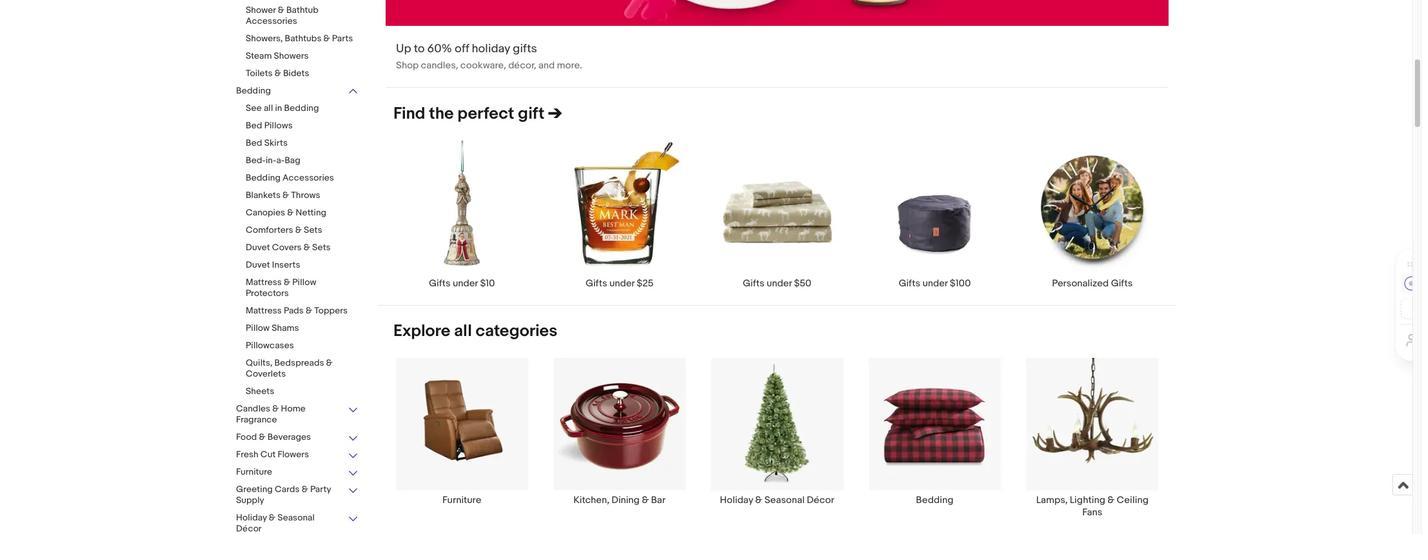 Task type: vqa. For each thing, say whether or not it's contained in the screenshot.
5th Gifts from the right
yes



Task type: describe. For each thing, give the bounding box(es) containing it.
gifts for gifts under $100
[[899, 277, 921, 289]]

bed pillows link
[[246, 120, 359, 132]]

and
[[539, 60, 555, 72]]

fresh
[[236, 449, 259, 460]]

under for $25
[[610, 277, 635, 289]]

up
[[396, 42, 411, 56]]

0 vertical spatial décor
[[807, 494, 834, 506]]

pillowcases
[[246, 340, 294, 351]]

ceiling
[[1117, 494, 1149, 506]]

bedspreads
[[274, 357, 324, 368]]

& inside lamps, lighting & ceiling fans
[[1108, 494, 1115, 506]]

1 duvet from the top
[[246, 242, 270, 253]]

sheets
[[246, 386, 274, 397]]

categories
[[476, 321, 558, 341]]

gifts under $10 link
[[383, 140, 541, 289]]

more.
[[557, 60, 582, 72]]

candles
[[236, 403, 270, 414]]

gifts under $50
[[743, 277, 812, 289]]

holiday inside shower & bathtub accessories showers, bathtubs & parts steam showers toilets & bidets bedding see all in bedding bed pillows bed skirts bed-in-a-bag bedding accessories blankets & throws canopies & netting comforters & sets duvet covers & sets duvet inserts mattress & pillow protectors mattress pads & toppers pillow shams pillowcases quilts, bedspreads & coverlets sheets candles & home fragrance food & beverages fresh cut flowers furniture greeting cards & party supply holiday & seasonal décor
[[236, 512, 267, 523]]

showers,
[[246, 33, 283, 44]]

gifts under $25 link
[[541, 140, 698, 289]]

seasonal inside shower & bathtub accessories showers, bathtubs & parts steam showers toilets & bidets bedding see all in bedding bed pillows bed skirts bed-in-a-bag bedding accessories blankets & throws canopies & netting comforters & sets duvet covers & sets duvet inserts mattress & pillow protectors mattress pads & toppers pillow shams pillowcases quilts, bedspreads & coverlets sheets candles & home fragrance food & beverages fresh cut flowers furniture greeting cards & party supply holiday & seasonal décor
[[277, 512, 315, 523]]

covers
[[272, 242, 302, 253]]

gifts under $10
[[429, 277, 495, 289]]

gifts under $50 link
[[698, 140, 856, 289]]

0 vertical spatial pillow
[[292, 277, 316, 288]]

see
[[246, 103, 262, 114]]

gifts for gifts under $50
[[743, 277, 765, 289]]

holiday
[[472, 42, 510, 56]]

toilets & bidets link
[[246, 68, 359, 80]]

gifts under $100 link
[[856, 140, 1014, 289]]

1 vertical spatial accessories
[[283, 172, 334, 183]]

blankets & throws link
[[246, 190, 359, 202]]

the
[[429, 104, 454, 124]]

kitchen,
[[574, 494, 610, 506]]

steam showers link
[[246, 50, 359, 63]]

toppers
[[314, 305, 348, 316]]

bathtubs
[[285, 33, 322, 44]]

gifts under $100
[[899, 277, 971, 289]]

comforters
[[246, 224, 293, 235]]

food
[[236, 432, 257, 443]]

throws
[[291, 190, 320, 201]]

inserts
[[272, 259, 300, 270]]

gifts for gifts under $10
[[429, 277, 451, 289]]

holiday inside holiday & seasonal décor link
[[720, 494, 753, 506]]

fans
[[1083, 506, 1103, 519]]

in
[[275, 103, 282, 114]]

furniture link
[[383, 357, 541, 519]]

bed-
[[246, 155, 266, 166]]

1 vertical spatial all
[[454, 321, 472, 341]]

home
[[281, 403, 306, 414]]

find
[[393, 104, 425, 124]]

$25
[[637, 277, 654, 289]]

bidets
[[283, 68, 309, 79]]

toilets
[[246, 68, 273, 79]]

fresh cut flowers button
[[236, 449, 359, 461]]

bed-in-a-bag link
[[246, 155, 359, 167]]

all inside shower & bathtub accessories showers, bathtubs & parts steam showers toilets & bidets bedding see all in bedding bed pillows bed skirts bed-in-a-bag bedding accessories blankets & throws canopies & netting comforters & sets duvet covers & sets duvet inserts mattress & pillow protectors mattress pads & toppers pillow shams pillowcases quilts, bedspreads & coverlets sheets candles & home fragrance food & beverages fresh cut flowers furniture greeting cards & party supply holiday & seasonal décor
[[264, 103, 273, 114]]

bedding link
[[856, 357, 1014, 519]]

bedding accessories link
[[246, 172, 359, 184]]

find the perfect gift ➔
[[393, 104, 562, 124]]

candles,
[[421, 60, 458, 72]]

$100
[[950, 277, 971, 289]]

lamps,
[[1036, 494, 1068, 506]]

pads
[[284, 305, 304, 316]]

none text field containing up to 60% off holiday gifts
[[386, 0, 1169, 87]]

gifts under $25
[[586, 277, 654, 289]]

décor inside shower & bathtub accessories showers, bathtubs & parts steam showers toilets & bidets bedding see all in bedding bed pillows bed skirts bed-in-a-bag bedding accessories blankets & throws canopies & netting comforters & sets duvet covers & sets duvet inserts mattress & pillow protectors mattress pads & toppers pillow shams pillowcases quilts, bedspreads & coverlets sheets candles & home fragrance food & beverages fresh cut flowers furniture greeting cards & party supply holiday & seasonal décor
[[236, 523, 262, 534]]

explore all categories
[[393, 321, 558, 341]]

duvet inserts link
[[246, 259, 359, 272]]

a-
[[276, 155, 285, 166]]

comforters & sets link
[[246, 224, 359, 237]]

kitchen, dining & bar
[[574, 494, 666, 506]]

duvet covers & sets link
[[246, 242, 359, 254]]

dining
[[612, 494, 640, 506]]

see all in bedding link
[[246, 103, 359, 115]]

holiday & seasonal décor link
[[698, 357, 856, 519]]

bar
[[651, 494, 666, 506]]

$50
[[794, 277, 812, 289]]



Task type: locate. For each thing, give the bounding box(es) containing it.
pillows
[[264, 120, 293, 131]]

1 horizontal spatial pillow
[[292, 277, 316, 288]]

pillow
[[292, 277, 316, 288], [246, 323, 270, 334]]

shop
[[396, 60, 419, 72]]

1 horizontal spatial furniture
[[443, 494, 481, 506]]

under for $10
[[453, 277, 478, 289]]

mattress pads & toppers link
[[246, 305, 359, 317]]

under left $10
[[453, 277, 478, 289]]

0 vertical spatial sets
[[304, 224, 322, 235]]

0 vertical spatial duvet
[[246, 242, 270, 253]]

1 bed from the top
[[246, 120, 262, 131]]

accessories
[[246, 15, 297, 26], [283, 172, 334, 183]]

2 bed from the top
[[246, 137, 262, 148]]

5 gifts from the left
[[1111, 277, 1133, 289]]

4 gifts from the left
[[899, 277, 921, 289]]

pillow down duvet inserts link on the left of page
[[292, 277, 316, 288]]

coverlets
[[246, 368, 286, 379]]

0 horizontal spatial pillow
[[246, 323, 270, 334]]

seasonal
[[765, 494, 805, 506], [277, 512, 315, 523]]

2 under from the left
[[610, 277, 635, 289]]

lamps, lighting & ceiling fans
[[1036, 494, 1149, 519]]

➔
[[548, 104, 562, 124]]

&
[[278, 5, 284, 15], [324, 33, 330, 44], [275, 68, 281, 79], [283, 190, 289, 201], [287, 207, 294, 218], [295, 224, 302, 235], [304, 242, 310, 253], [284, 277, 290, 288], [306, 305, 312, 316], [326, 357, 333, 368], [272, 403, 279, 414], [259, 432, 266, 443], [302, 484, 308, 495], [642, 494, 649, 506], [755, 494, 763, 506], [1108, 494, 1115, 506], [269, 512, 275, 523]]

gifts for gifts under $25
[[586, 277, 607, 289]]

furniture button
[[236, 466, 359, 479]]

all left in
[[264, 103, 273, 114]]

under
[[453, 277, 478, 289], [610, 277, 635, 289], [767, 277, 792, 289], [923, 277, 948, 289]]

1 mattress from the top
[[246, 277, 282, 288]]

mattress & pillow protectors link
[[246, 277, 359, 300]]

parts
[[332, 33, 353, 44]]

greeting cards & party supply button
[[236, 484, 359, 507]]

sets down netting
[[304, 224, 322, 235]]

in-
[[266, 155, 276, 166]]

1 vertical spatial seasonal
[[277, 512, 315, 523]]

bed up bed- on the left top
[[246, 137, 262, 148]]

0 horizontal spatial seasonal
[[277, 512, 315, 523]]

0 vertical spatial accessories
[[246, 15, 297, 26]]

mattress down inserts
[[246, 277, 282, 288]]

under left $100
[[923, 277, 948, 289]]

3 under from the left
[[767, 277, 792, 289]]

0 horizontal spatial all
[[264, 103, 273, 114]]

blankets
[[246, 190, 281, 201]]

1 vertical spatial pillow
[[246, 323, 270, 334]]

gifts left $100
[[899, 277, 921, 289]]

up to 60% off holiday gifts shop candles, cookware, décor, and more.
[[396, 42, 582, 72]]

60%
[[427, 42, 452, 56]]

bed skirts link
[[246, 137, 359, 150]]

personalized gifts link
[[1014, 140, 1171, 289]]

under for $100
[[923, 277, 948, 289]]

under inside 'link'
[[610, 277, 635, 289]]

lamps, lighting & ceiling fans link
[[1014, 357, 1171, 519]]

1 vertical spatial sets
[[312, 242, 331, 253]]

all
[[264, 103, 273, 114], [454, 321, 472, 341]]

0 vertical spatial holiday
[[720, 494, 753, 506]]

1 horizontal spatial décor
[[807, 494, 834, 506]]

shower & bathtub accessories link
[[246, 5, 359, 28]]

gifts right personalized
[[1111, 277, 1133, 289]]

sheets link
[[246, 386, 359, 398]]

canopies
[[246, 207, 285, 218]]

greeting
[[236, 484, 273, 495]]

0 horizontal spatial furniture
[[236, 466, 272, 477]]

bedding
[[236, 85, 271, 96], [284, 103, 319, 114], [246, 172, 281, 183], [916, 494, 954, 506]]

2 gifts from the left
[[586, 277, 607, 289]]

steam
[[246, 50, 272, 61]]

to
[[414, 42, 425, 56]]

1 gifts from the left
[[429, 277, 451, 289]]

2 mattress from the top
[[246, 305, 282, 316]]

mattress down protectors
[[246, 305, 282, 316]]

4 under from the left
[[923, 277, 948, 289]]

shower
[[246, 5, 276, 15]]

beverages
[[268, 432, 311, 443]]

holiday & seasonal décor button
[[236, 512, 359, 534]]

holiday
[[720, 494, 753, 506], [236, 512, 267, 523]]

sets
[[304, 224, 322, 235], [312, 242, 331, 253]]

accessories up showers,
[[246, 15, 297, 26]]

shower & bathtub accessories showers, bathtubs & parts steam showers toilets & bidets bedding see all in bedding bed pillows bed skirts bed-in-a-bag bedding accessories blankets & throws canopies & netting comforters & sets duvet covers & sets duvet inserts mattress & pillow protectors mattress pads & toppers pillow shams pillowcases quilts, bedspreads & coverlets sheets candles & home fragrance food & beverages fresh cut flowers furniture greeting cards & party supply holiday & seasonal décor
[[236, 5, 353, 534]]

under left $50
[[767, 277, 792, 289]]

cut
[[261, 449, 276, 460]]

kitchen, dining & bar link
[[541, 357, 698, 519]]

protectors
[[246, 288, 289, 299]]

pillow up pillowcases at the left bottom of the page
[[246, 323, 270, 334]]

duvet
[[246, 242, 270, 253], [246, 259, 270, 270]]

accessories up throws
[[283, 172, 334, 183]]

gift
[[518, 104, 545, 124]]

cookware,
[[460, 60, 506, 72]]

off
[[455, 42, 469, 56]]

None text field
[[386, 0, 1169, 87]]

0 horizontal spatial décor
[[236, 523, 262, 534]]

1 vertical spatial furniture
[[443, 494, 481, 506]]

1 vertical spatial bed
[[246, 137, 262, 148]]

under for $50
[[767, 277, 792, 289]]

pillowcases link
[[246, 340, 359, 352]]

gifts left $50
[[743, 277, 765, 289]]

gifts left $10
[[429, 277, 451, 289]]

netting
[[296, 207, 327, 218]]

party
[[310, 484, 331, 495]]

1 vertical spatial duvet
[[246, 259, 270, 270]]

0 vertical spatial seasonal
[[765, 494, 805, 506]]

holiday & seasonal décor
[[720, 494, 834, 506]]

duvet left inserts
[[246, 259, 270, 270]]

personalized gifts
[[1052, 277, 1133, 289]]

1 vertical spatial mattress
[[246, 305, 282, 316]]

furniture inside shower & bathtub accessories showers, bathtubs & parts steam showers toilets & bidets bedding see all in bedding bed pillows bed skirts bed-in-a-bag bedding accessories blankets & throws canopies & netting comforters & sets duvet covers & sets duvet inserts mattress & pillow protectors mattress pads & toppers pillow shams pillowcases quilts, bedspreads & coverlets sheets candles & home fragrance food & beverages fresh cut flowers furniture greeting cards & party supply holiday & seasonal décor
[[236, 466, 272, 477]]

sets down comforters & sets link
[[312, 242, 331, 253]]

lighting
[[1070, 494, 1106, 506]]

1 horizontal spatial all
[[454, 321, 472, 341]]

mattress
[[246, 277, 282, 288], [246, 305, 282, 316]]

showers
[[274, 50, 309, 61]]

1 horizontal spatial seasonal
[[765, 494, 805, 506]]

1 vertical spatial décor
[[236, 523, 262, 534]]

gifts
[[429, 277, 451, 289], [586, 277, 607, 289], [743, 277, 765, 289], [899, 277, 921, 289], [1111, 277, 1133, 289]]

1 horizontal spatial holiday
[[720, 494, 753, 506]]

explore
[[393, 321, 450, 341]]

1 vertical spatial holiday
[[236, 512, 267, 523]]

gifts inside 'link'
[[586, 277, 607, 289]]

supply
[[236, 495, 264, 506]]

duvet down comforters on the top of the page
[[246, 242, 270, 253]]

all right the explore
[[454, 321, 472, 341]]

3 gifts from the left
[[743, 277, 765, 289]]

personalized
[[1052, 277, 1109, 289]]

0 vertical spatial mattress
[[246, 277, 282, 288]]

cards
[[275, 484, 300, 495]]

bed down see
[[246, 120, 262, 131]]

0 horizontal spatial holiday
[[236, 512, 267, 523]]

décor
[[807, 494, 834, 506], [236, 523, 262, 534]]

bag
[[285, 155, 300, 166]]

perfect
[[458, 104, 514, 124]]

2 duvet from the top
[[246, 259, 270, 270]]

0 vertical spatial bed
[[246, 120, 262, 131]]

$10
[[480, 277, 495, 289]]

under left $25
[[610, 277, 635, 289]]

bathtub
[[286, 5, 318, 15]]

0 vertical spatial all
[[264, 103, 273, 114]]

flowers
[[278, 449, 309, 460]]

gifts left $25
[[586, 277, 607, 289]]

décor,
[[508, 60, 536, 72]]

0 vertical spatial furniture
[[236, 466, 272, 477]]

1 under from the left
[[453, 277, 478, 289]]

food & beverages button
[[236, 432, 359, 444]]



